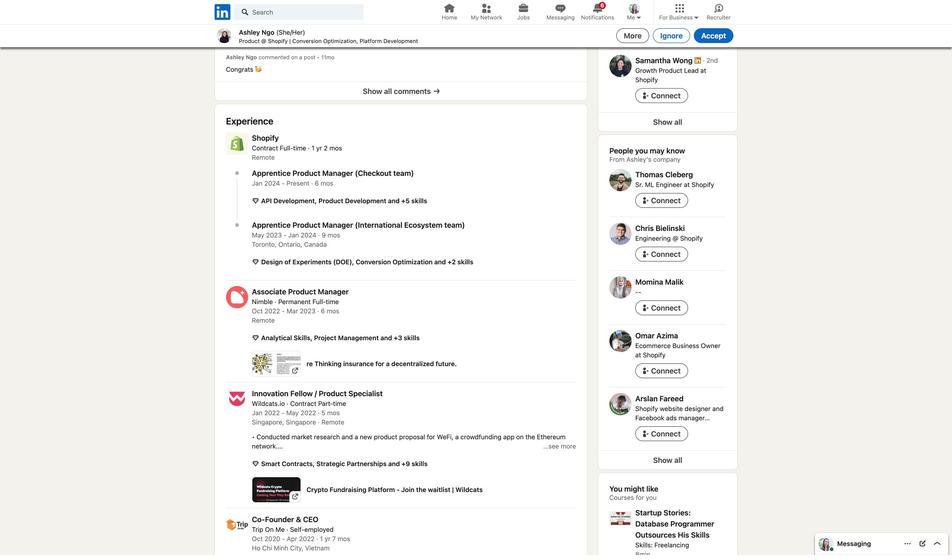 Task type: locate. For each thing, give the bounding box(es) containing it.
image for startup stories: database programmer outsources his skills image
[[609, 507, 632, 529]]

linkedin image
[[213, 3, 232, 22], [213, 3, 232, 22]]

claire pajot image
[[629, 3, 640, 14], [819, 537, 834, 551]]

small image
[[635, 14, 642, 21]]

arslan fareed profile picture image
[[609, 393, 632, 415]]

premium member image
[[695, 57, 701, 64], [695, 57, 701, 64]]

1 icon image from the top
[[252, 197, 259, 205]]

1 horizontal spatial claire pajot image
[[819, 537, 834, 551]]

3 icon image from the top
[[252, 334, 259, 342]]

icon image
[[252, 197, 259, 205], [252, 258, 259, 266], [252, 334, 259, 342], [252, 460, 259, 468]]

thumbnail for crypto fundraising platform - join the waitlist | wildcats element
[[252, 477, 305, 503]]

0 horizontal spatial claire pajot image
[[629, 3, 640, 14]]



Task type: vqa. For each thing, say whether or not it's contained in the screenshot.
bottommost Dismiss job icon
no



Task type: describe. For each thing, give the bounding box(es) containing it.
0 vertical spatial claire pajot image
[[629, 3, 640, 14]]

momina malik profile picture image
[[609, 276, 632, 299]]

ivana mitrovic profile picture image
[[609, 1, 632, 23]]

Search text field
[[234, 4, 364, 20]]

nimblr insurance logo image
[[226, 286, 248, 308]]

ashley ngo image
[[217, 28, 232, 43]]

4 icon image from the top
[[252, 460, 259, 468]]

trip on me  logo image
[[226, 514, 248, 536]]

wildcats logo image
[[226, 388, 248, 410]]

2 icon image from the top
[[252, 258, 259, 266]]

shopify logo image
[[226, 132, 248, 155]]

chris bielinski profile picture image
[[609, 223, 632, 245]]

thomas cleberg profile picture image
[[609, 169, 632, 191]]

thumbnail for re thinking insurance for a decentralized future. element
[[252, 351, 305, 377]]

omar azima profile picture image
[[609, 330, 632, 352]]

for business image
[[693, 14, 700, 21]]

1 vertical spatial claire pajot image
[[819, 537, 834, 551]]

samantha wong profile picture image
[[609, 55, 632, 77]]



